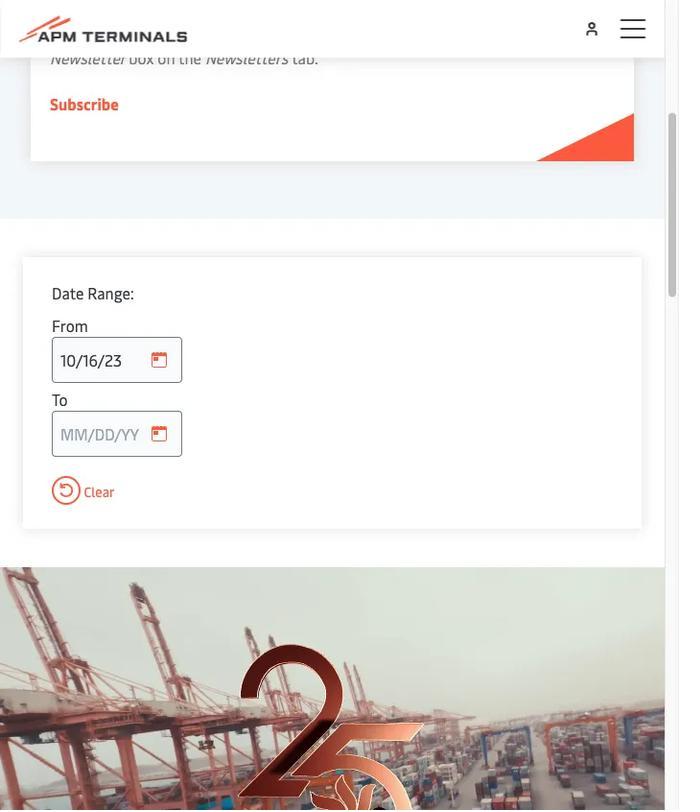 Task type: describe. For each thing, give the bounding box(es) containing it.
from
[[52, 315, 88, 336]]

To text field
[[52, 411, 182, 457]]

port of salalah 25 anniversary image
[[0, 568, 665, 810]]

to
[[52, 389, 68, 410]]

box
[[129, 48, 154, 68]]

clear
[[81, 483, 115, 501]]

the
[[179, 48, 202, 68]]

date range:
[[52, 283, 134, 303]]



Task type: vqa. For each thing, say whether or not it's contained in the screenshot.
2023,
no



Task type: locate. For each thing, give the bounding box(es) containing it.
tab.
[[292, 48, 318, 68]]

on
[[158, 48, 175, 68]]

date
[[52, 283, 84, 303]]

global
[[524, 24, 569, 45]]

newsletters
[[205, 48, 288, 68]]

range:
[[88, 283, 134, 303]]

subscribe
[[50, 94, 119, 114]]

From text field
[[52, 337, 182, 383]]

clear button
[[52, 477, 115, 505]]

newsletter
[[50, 48, 125, 68]]

global newsletter
[[50, 24, 569, 68]]

box on the newsletters tab.
[[129, 48, 318, 68]]



